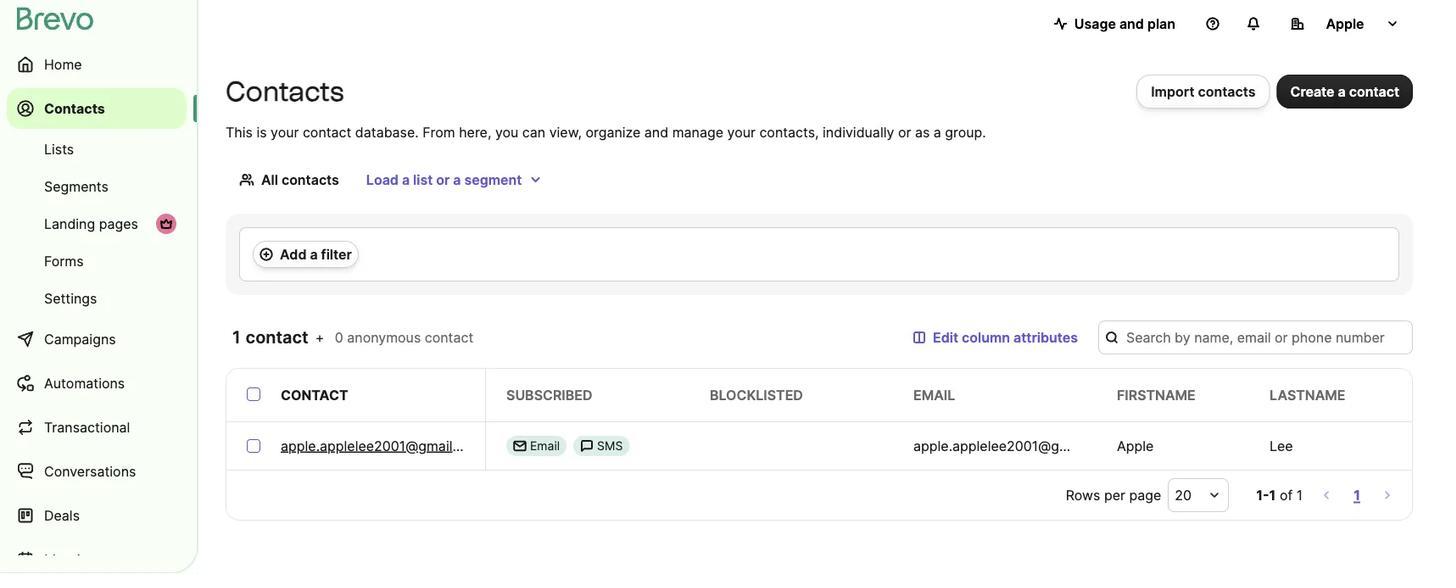 Task type: vqa. For each thing, say whether or not it's contained in the screenshot.
email overload prevention rule reducing the email overload of your contacts can help your messages stand out.
no



Task type: locate. For each thing, give the bounding box(es) containing it.
usage
[[1075, 15, 1117, 32]]

contact inside 1 contact + 0 anonymous contact
[[425, 329, 474, 346]]

or left "as"
[[899, 124, 912, 140]]

or
[[899, 124, 912, 140], [436, 171, 450, 188]]

page
[[1130, 487, 1162, 504]]

contacts
[[1199, 83, 1256, 100], [282, 171, 339, 188]]

left___rvooi image
[[160, 217, 173, 231]]

a for create a contact
[[1339, 83, 1346, 100]]

a right create
[[1339, 83, 1346, 100]]

1 vertical spatial apple
[[1118, 438, 1154, 454]]

edit
[[934, 329, 959, 346]]

1 contact + 0 anonymous contact
[[233, 327, 474, 348]]

apple.applelee2001@gmail.com down the "contact"
[[281, 438, 484, 454]]

this
[[226, 124, 253, 140]]

add a filter button
[[253, 241, 359, 268]]

contact right anonymous
[[425, 329, 474, 346]]

0 vertical spatial apple
[[1327, 15, 1365, 32]]

lists
[[44, 141, 74, 157]]

1 horizontal spatial contacts
[[226, 75, 344, 108]]

a inside button
[[1339, 83, 1346, 100]]

0 vertical spatial and
[[1120, 15, 1145, 32]]

or right list
[[436, 171, 450, 188]]

is
[[257, 124, 267, 140]]

0 horizontal spatial or
[[436, 171, 450, 188]]

create a contact
[[1291, 83, 1400, 100]]

1 horizontal spatial and
[[1120, 15, 1145, 32]]

contact
[[1350, 83, 1400, 100], [303, 124, 352, 140], [246, 327, 309, 348], [425, 329, 474, 346]]

landing
[[44, 216, 95, 232]]

email
[[530, 439, 560, 454]]

contacts
[[226, 75, 344, 108], [44, 100, 105, 117]]

database.
[[355, 124, 419, 140]]

contact
[[281, 387, 349, 404]]

contacts right all
[[282, 171, 339, 188]]

usage and plan
[[1075, 15, 1176, 32]]

landing pages
[[44, 216, 138, 232]]

0 horizontal spatial apple.applelee2001@gmail.com
[[281, 438, 484, 454]]

settings
[[44, 290, 97, 307]]

lists link
[[7, 132, 187, 166]]

2 apple.applelee2001@gmail.com from the left
[[914, 438, 1117, 454]]

0 vertical spatial or
[[899, 124, 912, 140]]

1 horizontal spatial contacts
[[1199, 83, 1256, 100]]

0 horizontal spatial contacts
[[282, 171, 339, 188]]

contacts right import in the right of the page
[[1199, 83, 1256, 100]]

your right is
[[271, 124, 299, 140]]

deals link
[[7, 496, 187, 536]]

anonymous
[[347, 329, 421, 346]]

or inside load a list or a segment button
[[436, 171, 450, 188]]

apple.applelee2001@gmail.com
[[281, 438, 484, 454], [914, 438, 1117, 454]]

apple.applelee2001@gmail.com up rows
[[914, 438, 1117, 454]]

column
[[962, 329, 1011, 346]]

automations link
[[7, 363, 187, 404]]

meetings link
[[7, 540, 187, 575]]

this is your contact database. from here, you can view, organize and manage your contacts, individually or as a group.
[[226, 124, 987, 140]]

rows
[[1066, 487, 1101, 504]]

here,
[[459, 124, 492, 140]]

your right manage on the top of page
[[728, 124, 756, 140]]

0 horizontal spatial your
[[271, 124, 299, 140]]

landing pages link
[[7, 207, 187, 241]]

1 horizontal spatial your
[[728, 124, 756, 140]]

1 horizontal spatial apple.applelee2001@gmail.com
[[914, 438, 1117, 454]]

contacts inside contacts link
[[44, 100, 105, 117]]

1 horizontal spatial or
[[899, 124, 912, 140]]

and left plan
[[1120, 15, 1145, 32]]

automations
[[44, 375, 125, 392]]

all
[[261, 171, 278, 188]]

apple button
[[1278, 7, 1414, 41]]

load
[[366, 171, 399, 188]]

create
[[1291, 83, 1335, 100]]

a left list
[[402, 171, 410, 188]]

as
[[916, 124, 930, 140]]

0 vertical spatial contacts
[[1199, 83, 1256, 100]]

and
[[1120, 15, 1145, 32], [645, 124, 669, 140]]

contacts for all contacts
[[282, 171, 339, 188]]

apple up create a contact
[[1327, 15, 1365, 32]]

plan
[[1148, 15, 1176, 32]]

load a list or a segment
[[366, 171, 522, 188]]

list
[[413, 171, 433, 188]]

1 apple.applelee2001@gmail.com from the left
[[281, 438, 484, 454]]

apple up the page
[[1118, 438, 1154, 454]]

apple
[[1327, 15, 1365, 32], [1118, 438, 1154, 454]]

and left manage on the top of page
[[645, 124, 669, 140]]

contact left +
[[246, 327, 309, 348]]

organize
[[586, 124, 641, 140]]

sms
[[597, 439, 623, 454]]

a
[[1339, 83, 1346, 100], [934, 124, 942, 140], [402, 171, 410, 188], [453, 171, 461, 188], [310, 246, 318, 263]]

contacts up is
[[226, 75, 344, 108]]

manage
[[673, 124, 724, 140]]

contacts inside button
[[1199, 83, 1256, 100]]

campaigns
[[44, 331, 116, 348]]

import
[[1152, 83, 1195, 100]]

you
[[495, 124, 519, 140]]

email
[[914, 387, 956, 404]]

attributes
[[1014, 329, 1079, 346]]

1
[[233, 327, 242, 348], [1270, 487, 1277, 504], [1297, 487, 1304, 504], [1355, 487, 1361, 504]]

forms
[[44, 253, 84, 269]]

contact right create
[[1350, 83, 1400, 100]]

left___c25ys image
[[581, 440, 594, 453]]

0 horizontal spatial apple
[[1118, 438, 1154, 454]]

a right add
[[310, 246, 318, 263]]

per
[[1105, 487, 1126, 504]]

0 horizontal spatial contacts
[[44, 100, 105, 117]]

1 vertical spatial or
[[436, 171, 450, 188]]

a for add a filter
[[310, 246, 318, 263]]

1 vertical spatial contacts
[[282, 171, 339, 188]]

1 vertical spatial and
[[645, 124, 669, 140]]

1 horizontal spatial apple
[[1327, 15, 1365, 32]]

and inside button
[[1120, 15, 1145, 32]]

contacts up lists
[[44, 100, 105, 117]]

+
[[315, 329, 324, 346]]

your
[[271, 124, 299, 140], [728, 124, 756, 140]]

forms link
[[7, 244, 187, 278]]

a right list
[[453, 171, 461, 188]]

meetings
[[44, 552, 103, 568]]



Task type: describe. For each thing, give the bounding box(es) containing it.
deals
[[44, 507, 80, 524]]

lastname
[[1270, 387, 1346, 404]]

edit column attributes button
[[900, 321, 1092, 355]]

create a contact button
[[1278, 75, 1414, 109]]

contact inside button
[[1350, 83, 1400, 100]]

subscribed
[[507, 387, 593, 404]]

all contacts
[[261, 171, 339, 188]]

contacts,
[[760, 124, 819, 140]]

1-1 of 1
[[1257, 487, 1304, 504]]

import contacts
[[1152, 83, 1256, 100]]

0 horizontal spatial and
[[645, 124, 669, 140]]

campaigns link
[[7, 319, 187, 360]]

add
[[280, 246, 307, 263]]

transactional
[[44, 419, 130, 436]]

edit column attributes
[[934, 329, 1079, 346]]

1 your from the left
[[271, 124, 299, 140]]

import contacts button
[[1137, 75, 1271, 109]]

apple.applelee2001@gmail.com for apple.applelee2001@gmail.com apple
[[914, 438, 1117, 454]]

apple.applelee2001@gmail.com apple
[[914, 438, 1154, 454]]

view,
[[550, 124, 582, 140]]

usage and plan button
[[1041, 7, 1190, 41]]

left___c25ys image
[[513, 440, 527, 453]]

transactional link
[[7, 407, 187, 448]]

group.
[[946, 124, 987, 140]]

filter
[[321, 246, 352, 263]]

of
[[1280, 487, 1293, 504]]

1-
[[1257, 487, 1270, 504]]

contact up all contacts
[[303, 124, 352, 140]]

conversations link
[[7, 451, 187, 492]]

settings link
[[7, 282, 187, 316]]

a for load a list or a segment
[[402, 171, 410, 188]]

1 button
[[1351, 484, 1365, 507]]

1 inside button
[[1355, 487, 1361, 504]]

0
[[335, 329, 343, 346]]

lee
[[1270, 438, 1294, 454]]

2 your from the left
[[728, 124, 756, 140]]

contacts link
[[7, 88, 187, 129]]

individually
[[823, 124, 895, 140]]

home
[[44, 56, 82, 73]]

20 button
[[1169, 479, 1230, 513]]

add a filter
[[280, 246, 352, 263]]

20
[[1176, 487, 1192, 504]]

Search by name, email or phone number search field
[[1099, 321, 1414, 355]]

segments link
[[7, 170, 187, 204]]

contacts for import contacts
[[1199, 83, 1256, 100]]

blocklisted
[[710, 387, 804, 404]]

home link
[[7, 44, 187, 85]]

can
[[523, 124, 546, 140]]

load a list or a segment button
[[353, 163, 556, 197]]

segment
[[465, 171, 522, 188]]

pages
[[99, 216, 138, 232]]

segments
[[44, 178, 109, 195]]

from
[[423, 124, 455, 140]]

conversations
[[44, 463, 136, 480]]

apple.applelee2001@gmail.com for apple.applelee2001@gmail.com
[[281, 438, 484, 454]]

apple.applelee2001@gmail.com link
[[281, 436, 484, 457]]

a right "as"
[[934, 124, 942, 140]]

apple inside button
[[1327, 15, 1365, 32]]

firstname
[[1118, 387, 1196, 404]]

rows per page
[[1066, 487, 1162, 504]]



